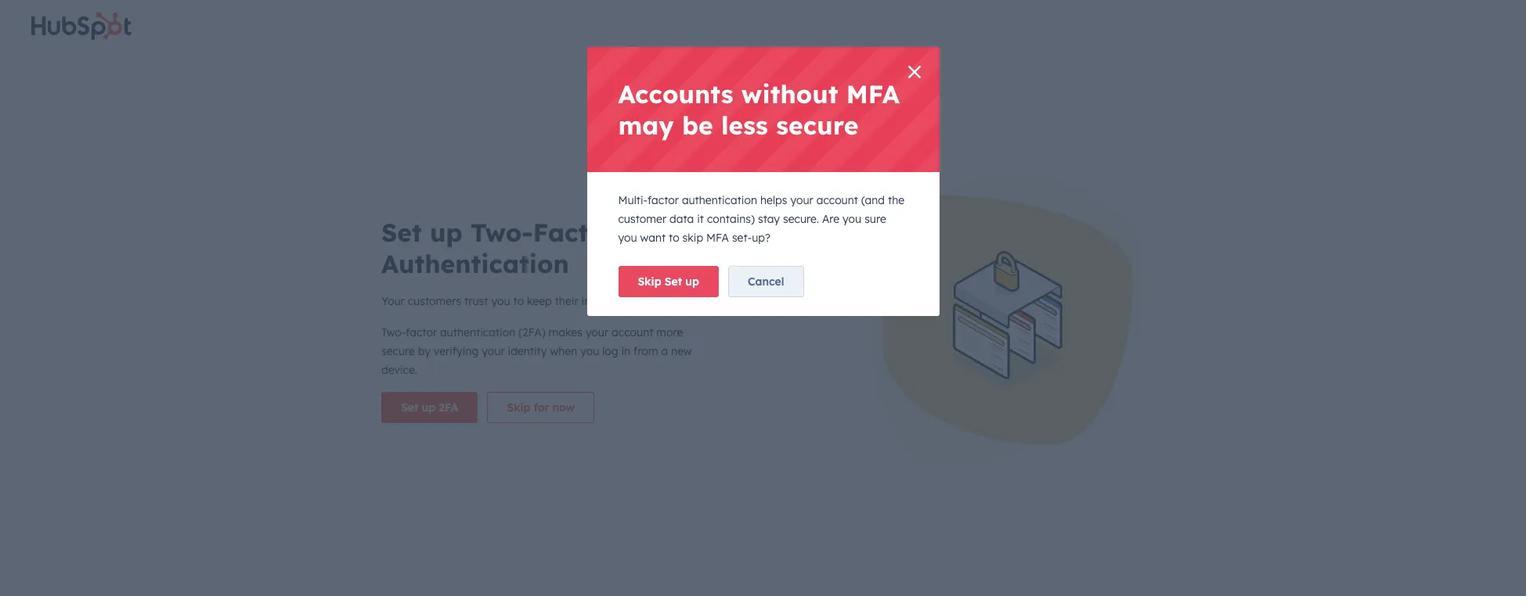 Task type: describe. For each thing, give the bounding box(es) containing it.
and
[[706, 400, 723, 412]]

sure
[[865, 212, 887, 226]]

reset password button
[[432, 296, 518, 314]]

skip for now
[[507, 401, 575, 415]]

account right for
[[688, 136, 730, 150]]

set for set up 2fa
[[401, 401, 419, 415]]

2 vertical spatial phone
[[452, 414, 479, 426]]

stay
[[758, 212, 780, 226]]

1 vertical spatial number
[[491, 400, 525, 412]]

two- inside two-factor authentication (2fa) makes your account more secure by verifying your identity when you log in from a new device.
[[382, 326, 406, 340]]

your inside add a trusted phone number add a phone number used to occasionally verify your identity and receive other security-related alerts. this phone number will never be used for sales or marketing purposes.
[[648, 400, 667, 412]]

reset
[[432, 298, 462, 312]]

up?
[[752, 231, 771, 245]]

password
[[465, 298, 518, 312]]

a inside two-factor authentication (2fa) makes your account more secure by verifying your identity when you log in from a new device.
[[662, 345, 668, 359]]

from
[[634, 345, 658, 359]]

two-factor authentication (2fa) makes your account more secure by verifying your identity when you log in from a new device.
[[382, 326, 692, 378]]

alerts.
[[858, 400, 885, 412]]

accounts
[[618, 78, 734, 110]]

secure.
[[783, 212, 819, 226]]

phone
[[483, 352, 522, 368]]

your up the log
[[586, 326, 609, 340]]

customer
[[618, 212, 667, 226]]

sales
[[615, 414, 637, 426]]

add a trusted phone number add a phone number used to occasionally verify your identity and receive other security-related alerts. this phone number will never be used for sales or marketing purposes.
[[432, 383, 885, 426]]

are
[[823, 212, 840, 226]]

when
[[550, 345, 578, 359]]

trust
[[465, 295, 488, 309]]

authentication for your
[[440, 326, 516, 340]]

you right are
[[843, 212, 862, 226]]

trusted phone number
[[432, 352, 576, 368]]

settings.
[[932, 136, 975, 150]]

more
[[657, 326, 683, 340]]

settings
[[777, 136, 817, 150]]

identity inside two-factor authentication (2fa) makes your account more secure by verifying your identity when you log in from a new device.
[[508, 345, 547, 359]]

preferences
[[465, 136, 525, 150]]

verifying
[[434, 345, 479, 359]]

security-
[[786, 400, 825, 412]]

set-
[[732, 231, 752, 245]]

factor
[[533, 217, 616, 248]]

never
[[535, 414, 560, 426]]

multi-factor authentication helps your account (and the customer data it contains) stay secure. are you sure you want to skip mfa set-up?
[[618, 194, 905, 245]]

will inside add a trusted phone number add a phone number used to occasionally verify your identity and receive other security-related alerts. this phone number will never be used for sales or marketing purposes.
[[519, 414, 533, 426]]

(and
[[862, 194, 885, 208]]

less
[[722, 110, 768, 141]]

password
[[432, 267, 492, 283]]

skip for now button
[[488, 392, 595, 424]]

information
[[582, 295, 642, 309]]

these preferences will only be applied to you. for account security settings please go to account settings.
[[432, 136, 975, 150]]

up for 2fa
[[422, 401, 436, 415]]

1 horizontal spatial used
[[576, 414, 597, 426]]

this
[[432, 414, 449, 426]]

be for less
[[682, 110, 714, 141]]

0 vertical spatial phone
[[510, 383, 544, 397]]

hubspot image
[[25, 3, 44, 22]]

or
[[640, 414, 649, 426]]

by
[[418, 345, 431, 359]]

for
[[668, 136, 685, 150]]

device.
[[382, 363, 418, 378]]

now
[[553, 401, 575, 415]]

skip for skip set up
[[638, 275, 662, 289]]

set up 2fa button
[[382, 392, 478, 424]]

other
[[760, 400, 784, 412]]

accounts without mfa may be less secure dialog
[[587, 47, 940, 316]]

be inside add a trusted phone number add a phone number used to occasionally verify your identity and receive other security-related alerts. this phone number will never be used for sales or marketing purposes.
[[562, 414, 573, 426]]

helps
[[761, 194, 788, 208]]

may
[[618, 110, 674, 141]]

for inside add a trusted phone number add a phone number used to occasionally verify your identity and receive other security-related alerts. this phone number will never be used for sales or marketing purposes.
[[600, 414, 612, 426]]

related
[[825, 400, 856, 412]]

authentication
[[382, 248, 569, 280]]

mfa inside multi-factor authentication helps your account (and the customer data it contains) stay secure. are you sure you want to skip mfa set-up?
[[707, 231, 729, 245]]

reset password last reset on 10/23/2023
[[432, 298, 542, 327]]

your
[[382, 295, 405, 309]]

secure inside accounts without mfa may be less secure
[[777, 110, 859, 141]]

multi-
[[618, 194, 648, 208]]

new
[[671, 345, 692, 359]]

set inside accounts without mfa may be less secure "dialog"
[[665, 275, 682, 289]]

be for applied
[[572, 136, 585, 150]]

close image
[[908, 66, 921, 78]]

1 vertical spatial a
[[457, 383, 464, 397]]

authentication for contains)
[[682, 194, 758, 208]]

2 add from the top
[[432, 400, 449, 412]]

to left 'you.'
[[630, 136, 640, 150]]

set up 2fa
[[401, 401, 459, 415]]

for inside skip for now button
[[534, 401, 550, 415]]

0 vertical spatial number
[[547, 383, 590, 397]]

cancel button
[[728, 266, 804, 298]]



Task type: locate. For each thing, give the bounding box(es) containing it.
it
[[697, 212, 704, 226]]

verify
[[620, 400, 645, 412]]

account inside multi-factor authentication helps your account (and the customer data it contains) stay secure. are you sure you want to skip mfa set-up?
[[817, 194, 859, 208]]

0 vertical spatial up
[[430, 217, 463, 248]]

1 add from the top
[[432, 383, 453, 397]]

two-
[[471, 217, 533, 248], [382, 326, 406, 340]]

(2fa)
[[519, 326, 546, 340]]

0 horizontal spatial for
[[534, 401, 550, 415]]

you inside two-factor authentication (2fa) makes your account more secure by verifying your identity when you log in from a new device.
[[581, 345, 600, 359]]

secure inside two-factor authentication (2fa) makes your account more secure by verifying your identity when you log in from a new device.
[[382, 345, 415, 359]]

2fa
[[439, 401, 459, 415]]

add a trusted phone number button
[[432, 380, 590, 399]]

purposes.
[[699, 414, 742, 426]]

10/23/2023
[[491, 315, 542, 327]]

you
[[843, 212, 862, 226], [618, 231, 637, 245], [492, 295, 510, 309], [581, 345, 600, 359]]

set up two-factor authentication dialog
[[0, 0, 1527, 597]]

phone right this
[[452, 414, 479, 426]]

0 horizontal spatial used
[[528, 400, 549, 412]]

number
[[525, 352, 576, 368]]

factor inside two-factor authentication (2fa) makes your account more secure by verifying your identity when you log in from a new device.
[[406, 326, 437, 340]]

mfa left close image
[[847, 78, 900, 110]]

occasionally
[[563, 400, 618, 412]]

0 horizontal spatial two-
[[382, 326, 406, 340]]

used down occasionally
[[576, 414, 597, 426]]

0 vertical spatial factor
[[648, 194, 679, 208]]

be inside accounts without mfa may be less secure
[[682, 110, 714, 141]]

to up 10/23/2023
[[514, 295, 524, 309]]

skip inside skip set up button
[[638, 275, 662, 289]]

0 horizontal spatial mfa
[[707, 231, 729, 245]]

your up secure.
[[791, 194, 814, 208]]

0 vertical spatial a
[[662, 345, 668, 359]]

skip set up
[[638, 275, 699, 289]]

for left now
[[534, 401, 550, 415]]

1 vertical spatial used
[[576, 414, 597, 426]]

0 vertical spatial set
[[382, 217, 422, 248]]

0 vertical spatial identity
[[508, 345, 547, 359]]

0 horizontal spatial skip
[[507, 401, 531, 415]]

1 vertical spatial identity
[[670, 400, 704, 412]]

identity down (2fa)
[[508, 345, 547, 359]]

up inside accounts without mfa may be less secure "dialog"
[[686, 275, 699, 289]]

0 vertical spatial add
[[432, 383, 453, 397]]

safe.
[[645, 295, 670, 309]]

1 horizontal spatial for
[[600, 414, 612, 426]]

you right the trust in the left of the page
[[492, 295, 510, 309]]

mfa inside accounts without mfa may be less secure
[[847, 78, 900, 110]]

authentication down reset password button
[[440, 326, 516, 340]]

0 vertical spatial mfa
[[847, 78, 900, 110]]

add up this
[[432, 400, 449, 412]]

your up or at left bottom
[[648, 400, 667, 412]]

for
[[534, 401, 550, 415], [600, 414, 612, 426]]

1 vertical spatial phone
[[461, 400, 488, 412]]

be right never
[[562, 414, 573, 426]]

authentication up the contains) on the top
[[682, 194, 758, 208]]

up up password
[[430, 217, 463, 248]]

set up safe.
[[665, 275, 682, 289]]

authentication inside multi-factor authentication helps your account (and the customer data it contains) stay secure. are you sure you want to skip mfa set-up?
[[682, 194, 758, 208]]

factor for by
[[406, 326, 437, 340]]

keep
[[527, 295, 552, 309]]

0 vertical spatial authentication
[[682, 194, 758, 208]]

to inside add a trusted phone number add a phone number used to occasionally verify your identity and receive other security-related alerts. this phone number will never be used for sales or marketing purposes.
[[551, 400, 560, 412]]

skip
[[683, 231, 704, 245]]

trusted
[[467, 383, 506, 397]]

want
[[641, 231, 666, 245]]

your customers trust you to keep their information safe.
[[382, 295, 670, 309]]

two- up password
[[471, 217, 533, 248]]

up down skip
[[686, 275, 699, 289]]

factor up by
[[406, 326, 437, 340]]

on
[[478, 315, 489, 327]]

account
[[688, 136, 730, 150], [887, 136, 929, 150], [817, 194, 859, 208], [612, 326, 654, 340]]

skip down add a trusted phone number button
[[507, 401, 531, 415]]

1 vertical spatial add
[[432, 400, 449, 412]]

factor up the data
[[648, 194, 679, 208]]

skip up safe.
[[638, 275, 662, 289]]

skip
[[638, 275, 662, 289], [507, 401, 531, 415]]

add up 2fa
[[432, 383, 453, 397]]

1 vertical spatial factor
[[406, 326, 437, 340]]

1 vertical spatial up
[[686, 275, 699, 289]]

1 horizontal spatial skip
[[638, 275, 662, 289]]

phone
[[510, 383, 544, 397], [461, 400, 488, 412], [452, 414, 479, 426]]

their
[[555, 295, 579, 309]]

1 horizontal spatial mfa
[[847, 78, 900, 110]]

up inside set up two-factor authentication
[[430, 217, 463, 248]]

in
[[622, 345, 631, 359]]

you down customer
[[618, 231, 637, 245]]

reset
[[453, 315, 475, 327]]

2 vertical spatial up
[[422, 401, 436, 415]]

please
[[820, 136, 854, 150]]

set up two-factor authentication
[[382, 217, 616, 280]]

will left only
[[528, 136, 544, 150]]

log
[[603, 345, 619, 359]]

mfa
[[847, 78, 900, 110], [707, 231, 729, 245]]

factor inside multi-factor authentication helps your account (and the customer data it contains) stay secure. are you sure you want to skip mfa set-up?
[[648, 194, 679, 208]]

0 vertical spatial two-
[[471, 217, 533, 248]]

security
[[733, 136, 773, 150]]

phone down the trusted
[[461, 400, 488, 412]]

be
[[682, 110, 714, 141], [572, 136, 585, 150], [562, 414, 573, 426]]

you.
[[643, 136, 665, 150]]

your down on
[[482, 345, 505, 359]]

identity inside add a trusted phone number add a phone number used to occasionally verify your identity and receive other security-related alerts. this phone number will never be used for sales or marketing purposes.
[[670, 400, 704, 412]]

1 vertical spatial skip
[[507, 401, 531, 415]]

2 vertical spatial a
[[452, 400, 458, 412]]

to inside multi-factor authentication helps your account (and the customer data it contains) stay secure. are you sure you want to skip mfa set-up?
[[669, 231, 680, 245]]

up left 2fa
[[422, 401, 436, 415]]

be right only
[[572, 136, 585, 150]]

0 horizontal spatial secure
[[382, 345, 415, 359]]

will left never
[[519, 414, 533, 426]]

accounts without mfa may be less secure
[[618, 78, 900, 141]]

identity
[[508, 345, 547, 359], [670, 400, 704, 412]]

only
[[547, 136, 569, 150]]

without
[[742, 78, 839, 110]]

1 horizontal spatial secure
[[777, 110, 859, 141]]

contains)
[[707, 212, 755, 226]]

Email address text field
[[432, 213, 714, 244]]

account right "go" at top
[[887, 136, 929, 150]]

0 vertical spatial will
[[528, 136, 544, 150]]

set inside set up two-factor authentication
[[382, 217, 422, 248]]

cancel
[[748, 275, 785, 289]]

1 horizontal spatial authentication
[[682, 194, 758, 208]]

to right "go" at top
[[874, 136, 884, 150]]

phone up skip for now
[[510, 383, 544, 397]]

set for set up two-factor authentication
[[382, 217, 422, 248]]

last
[[432, 315, 451, 327]]

receive
[[726, 400, 757, 412]]

for left the sales
[[600, 414, 612, 426]]

makes
[[549, 326, 583, 340]]

data
[[670, 212, 694, 226]]

1 vertical spatial will
[[519, 414, 533, 426]]

0 horizontal spatial factor
[[406, 326, 437, 340]]

skip set up button
[[618, 266, 719, 298]]

set
[[382, 217, 422, 248], [665, 275, 682, 289], [401, 401, 419, 415]]

two- down your
[[382, 326, 406, 340]]

0 horizontal spatial identity
[[508, 345, 547, 359]]

authentication inside two-factor authentication (2fa) makes your account more secure by verifying your identity when you log in from a new device.
[[440, 326, 516, 340]]

0 vertical spatial secure
[[777, 110, 859, 141]]

factor for data
[[648, 194, 679, 208]]

applied
[[588, 136, 627, 150]]

used up never
[[528, 400, 549, 412]]

account up the in
[[612, 326, 654, 340]]

1 vertical spatial authentication
[[440, 326, 516, 340]]

your inside multi-factor authentication helps your account (and the customer data it contains) stay secure. are you sure you want to skip mfa set-up?
[[791, 194, 814, 208]]

0 vertical spatial used
[[528, 400, 549, 412]]

factor
[[648, 194, 679, 208], [406, 326, 437, 340]]

1 vertical spatial mfa
[[707, 231, 729, 245]]

these
[[432, 136, 462, 150]]

1 horizontal spatial identity
[[670, 400, 704, 412]]

mfa down the contains) on the top
[[707, 231, 729, 245]]

will
[[528, 136, 544, 150], [519, 414, 533, 426]]

2 vertical spatial number
[[482, 414, 516, 426]]

the
[[888, 194, 905, 208]]

marketing
[[652, 414, 697, 426]]

0 horizontal spatial authentication
[[440, 326, 516, 340]]

1 horizontal spatial two-
[[471, 217, 533, 248]]

set left this
[[401, 401, 419, 415]]

go
[[857, 136, 871, 150]]

1 vertical spatial two-
[[382, 326, 406, 340]]

to inside set up two-factor authentication dialog
[[514, 295, 524, 309]]

1 horizontal spatial factor
[[648, 194, 679, 208]]

secure
[[777, 110, 859, 141], [382, 345, 415, 359]]

used
[[528, 400, 549, 412], [576, 414, 597, 426]]

account up are
[[817, 194, 859, 208]]

2 vertical spatial set
[[401, 401, 419, 415]]

you left the log
[[581, 345, 600, 359]]

trusted
[[432, 352, 479, 368]]

1 vertical spatial set
[[665, 275, 682, 289]]

to left skip
[[669, 231, 680, 245]]

two- inside set up two-factor authentication
[[471, 217, 533, 248]]

account inside two-factor authentication (2fa) makes your account more secure by verifying your identity when you log in from a new device.
[[612, 326, 654, 340]]

set up your
[[382, 217, 422, 248]]

0 vertical spatial skip
[[638, 275, 662, 289]]

customers
[[408, 295, 461, 309]]

up for two-
[[430, 217, 463, 248]]

1 vertical spatial secure
[[382, 345, 415, 359]]

skip for skip for now
[[507, 401, 531, 415]]

skip inside skip for now button
[[507, 401, 531, 415]]

be left less
[[682, 110, 714, 141]]

to up never
[[551, 400, 560, 412]]

identity up marketing
[[670, 400, 704, 412]]



Task type: vqa. For each thing, say whether or not it's contained in the screenshot.
contact
no



